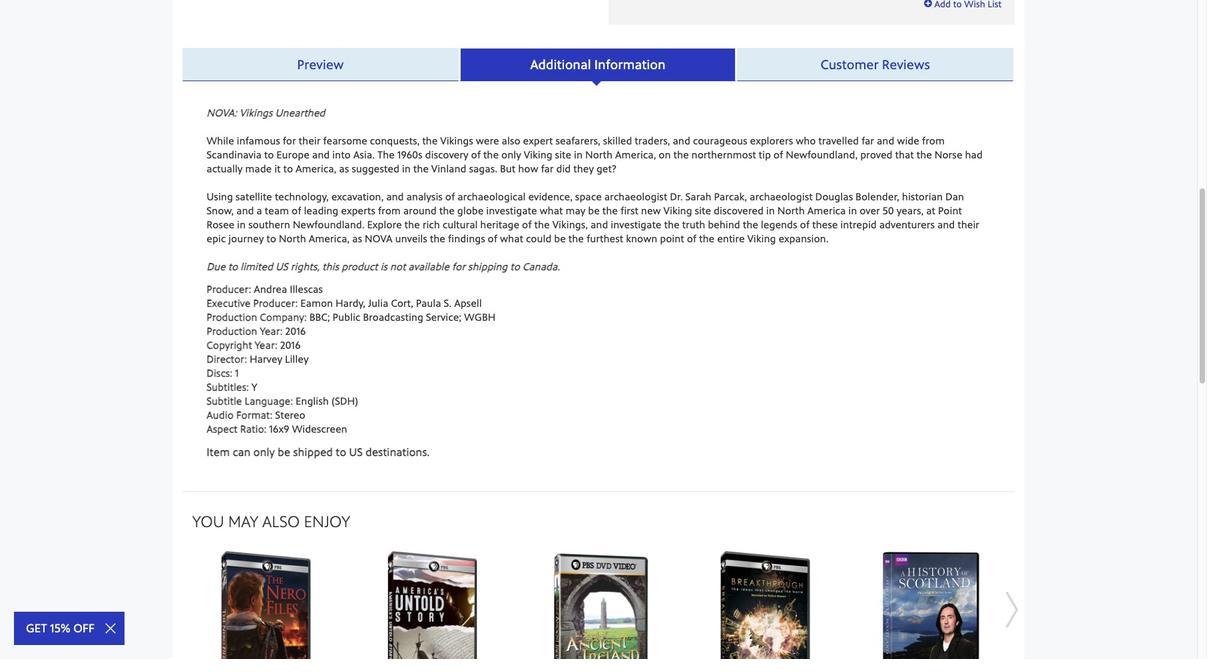 Task type: describe. For each thing, give the bounding box(es) containing it.
space
[[575, 190, 602, 203]]

service;
[[426, 311, 462, 323]]

the down discovered
[[743, 218, 758, 231]]

suggested
[[352, 162, 399, 175]]

around
[[403, 204, 437, 217]]

nova: vikings unearthed
[[207, 106, 325, 119]]

site inside while infamous for their fearsome conquests, the vikings were also expert seafarers, skilled traders, and courageous explorers who travelled far and wide from scandinavia to europe and into asia. the 1960s discovery of the only viking site in north america, on the northernmost tip of newfoundland, proved that the norse had actually made it to america, as suggested in the vinland sagas. but how far did they get?
[[555, 148, 571, 161]]

get?
[[597, 162, 616, 175]]

expert
[[523, 134, 553, 147]]

and left 'into' at top left
[[312, 148, 330, 161]]

0 vertical spatial be
[[588, 204, 600, 217]]

to left canada. at the left of the page
[[510, 260, 520, 273]]

technology,
[[275, 190, 329, 203]]

2 archaeologist from the left
[[750, 190, 813, 203]]

newfoundland,
[[786, 148, 858, 161]]

canada.
[[523, 260, 560, 273]]

did
[[556, 162, 571, 175]]

customer reviews tab
[[737, 48, 1015, 81]]

0 horizontal spatial north
[[279, 232, 306, 245]]

item can only be shipped to us destinations.
[[207, 444, 430, 458]]

lilley
[[285, 353, 309, 365]]

point
[[938, 204, 962, 217]]

julia
[[368, 297, 388, 309]]

a history of scotland dvd image
[[858, 551, 1005, 659]]

their inside the using satellite technology, excavation, and analysis of archaeological evidence, space archaeologist dr. sarah parcak, archaeologist douglas bolender, historian dan snow, and a team of leading experts from around the globe investigate what may be the first new viking site discovered in north america in over 50 years, at point rosee in southern newfoundland. explore the rich cultural heritage of the vikings, and investigate the truth behind the legends of these intrepid adventurers and their epic journey to north america, as nova unveils the findings of what could be the furthest known point of the entire viking expansion.
[[958, 218, 980, 231]]

newfoundland.
[[293, 218, 365, 231]]

copyright
[[207, 339, 252, 351]]

infamous
[[237, 134, 280, 147]]

vikings,
[[552, 218, 588, 231]]

customer reviews
[[821, 56, 930, 73]]

douglas
[[815, 190, 853, 203]]

and right traders,
[[673, 134, 690, 147]]

leading
[[304, 204, 338, 217]]

and up the furthest
[[591, 218, 608, 231]]

can
[[233, 444, 251, 458]]

1 production from the top
[[207, 311, 257, 323]]

0 horizontal spatial vikings
[[240, 106, 273, 119]]

skilled
[[603, 134, 632, 147]]

available
[[408, 260, 449, 273]]

the up the cultural
[[439, 204, 455, 217]]

bbc;
[[309, 311, 330, 323]]

1 archaeologist from the left
[[604, 190, 667, 203]]

as inside the using satellite technology, excavation, and analysis of archaeological evidence, space archaeologist dr. sarah parcak, archaeologist douglas bolender, historian dan snow, and a team of leading experts from around the globe investigate what may be the first new viking site discovered in north america in over 50 years, at point rosee in southern newfoundland. explore the rich cultural heritage of the vikings, and investigate the truth behind the legends of these intrepid adventurers and their epic journey to north america, as nova unveils the findings of what could be the furthest known point of the entire viking expansion.
[[352, 232, 362, 245]]

parcak,
[[714, 190, 747, 203]]

explore
[[367, 218, 402, 231]]

vinland
[[431, 162, 466, 175]]

from inside the using satellite technology, excavation, and analysis of archaeological evidence, space archaeologist dr. sarah parcak, archaeologist douglas bolender, historian dan snow, and a team of leading experts from around the globe investigate what may be the first new viking site discovered in north america in over 50 years, at point rosee in southern newfoundland. explore the rich cultural heritage of the vikings, and investigate the truth behind the legends of these intrepid adventurers and their epic journey to north america, as nova unveils the findings of what could be the furthest known point of the entire viking expansion.
[[378, 204, 401, 217]]

illescas
[[290, 283, 323, 295]]

0 horizontal spatial only
[[253, 444, 275, 458]]

these
[[812, 218, 838, 231]]

0 horizontal spatial us
[[276, 260, 288, 273]]

proved
[[860, 148, 893, 161]]

asia.
[[353, 148, 375, 161]]

journey
[[228, 232, 264, 245]]

snow,
[[207, 204, 234, 217]]

of right analysis
[[445, 190, 455, 203]]

as inside while infamous for their fearsome conquests, the vikings were also expert seafarers, skilled traders, and courageous explorers who travelled far and wide from scandinavia to europe and into asia. the 1960s discovery of the only viking site in north america, on the northernmost tip of newfoundland, proved that the norse had actually made it to america, as suggested in the vinland sagas. but how far did they get?
[[339, 162, 349, 175]]

ratio:
[[240, 423, 267, 435]]

their inside while infamous for their fearsome conquests, the vikings were also expert seafarers, skilled traders, and courageous explorers who travelled far and wide from scandinavia to europe and into asia. the 1960s discovery of the only viking site in north america, on the northernmost tip of newfoundland, proved that the norse had actually made it to america, as suggested in the vinland sagas. but how far did they get?
[[299, 134, 321, 147]]

for inside while infamous for their fearsome conquests, the vikings were also expert seafarers, skilled traders, and courageous explorers who travelled far and wide from scandinavia to europe and into asia. the 1960s discovery of the only viking site in north america, on the northernmost tip of newfoundland, proved that the norse had actually made it to america, as suggested in the vinland sagas. but how far did they get?
[[283, 134, 296, 147]]

the up the could
[[534, 218, 550, 231]]

additional
[[530, 56, 591, 73]]

using satellite technology, excavation, and analysis of archaeological evidence, space archaeologist dr. sarah parcak, archaeologist douglas bolender, historian dan snow, and a team of leading experts from around the globe investigate what may be the first new viking site discovered in north america in over 50 years, at point rosee in southern newfoundland. explore the rich cultural heritage of the vikings, and investigate the truth behind the legends of these intrepid adventurers and their epic journey to north america, as nova unveils the findings of what could be the furthest known point of the entire viking expansion.
[[207, 190, 980, 245]]

(sdh)
[[331, 395, 358, 407]]

additional information link
[[460, 48, 736, 81]]

and down point
[[937, 218, 955, 231]]

eamon
[[300, 297, 333, 309]]

first
[[621, 204, 639, 217]]

sagas.
[[469, 162, 497, 175]]

the up "discovery"
[[422, 134, 438, 147]]

who
[[796, 134, 816, 147]]

slide carousel right image
[[1006, 592, 1018, 628]]

in up legends
[[766, 204, 775, 217]]

2 production from the top
[[207, 325, 257, 337]]

archaeological
[[458, 190, 526, 203]]

the left first in the right of the page
[[602, 204, 618, 217]]

preview tab
[[182, 48, 460, 81]]

northernmost
[[692, 148, 756, 161]]

expansion.
[[779, 232, 829, 245]]

the down vikings,
[[569, 232, 584, 245]]

nova:
[[207, 106, 237, 119]]

rosee
[[207, 218, 235, 231]]

sarah
[[685, 190, 712, 203]]

historian
[[902, 190, 943, 203]]

entire
[[717, 232, 745, 245]]

1 horizontal spatial us
[[349, 444, 363, 458]]

harvey
[[250, 353, 282, 365]]

additional information
[[530, 56, 666, 73]]

the right "that"
[[917, 148, 932, 161]]

1 vertical spatial viking
[[664, 204, 692, 217]]

new
[[641, 204, 661, 217]]

unveils
[[395, 232, 427, 245]]

unearthed
[[275, 106, 325, 119]]

secrets of the dead: america's untold story dvd image
[[359, 551, 505, 659]]

format:
[[236, 409, 273, 421]]

cort,
[[391, 297, 413, 309]]

discs:
[[207, 367, 233, 379]]

cultural
[[443, 218, 478, 231]]

1
[[235, 367, 239, 379]]

producer: andrea illescas executive producer: eamon hardy, julia cort, paula s. apsell production company: bbc; public broadcasting service; wgbh production year: 2016 copyright year: 2016 director: harvey lilley discs: 1 subtitles: y subtitle language: english (sdh) audio format: stereo aspect ratio: 16x9 widescreen
[[207, 283, 496, 435]]

you
[[192, 511, 224, 531]]

0 vertical spatial producer:
[[207, 283, 251, 295]]

breakthrough: the ideas that changed the world dvd image
[[692, 551, 838, 659]]

y
[[252, 381, 257, 393]]

wgbh
[[464, 311, 496, 323]]

due to limited us rights, this product is not available for shipping to canada.
[[207, 260, 560, 273]]

information
[[595, 56, 666, 73]]

1 vertical spatial what
[[500, 232, 523, 245]]

1 vertical spatial for
[[452, 260, 465, 273]]

1960s
[[397, 148, 423, 161]]

dan
[[946, 190, 964, 203]]

of up the could
[[522, 218, 532, 231]]

using
[[207, 190, 233, 203]]



Task type: locate. For each thing, give the bounding box(es) containing it.
0 vertical spatial site
[[555, 148, 571, 161]]

1 horizontal spatial for
[[452, 260, 465, 273]]

in up journey
[[237, 218, 246, 231]]

behind
[[708, 218, 740, 231]]

findings
[[448, 232, 485, 245]]

additional information tab
[[460, 48, 737, 81]]

while infamous for their fearsome conquests, the vikings were also expert seafarers, skilled traders, and courageous explorers who travelled far and wide from scandinavia to europe and into asia. the 1960s discovery of the only viking site in north america, on the northernmost tip of newfoundland, proved that the norse had actually made it to america, as suggested in the vinland sagas. but how far did they get?
[[207, 134, 983, 175]]

america, down traders,
[[615, 148, 656, 161]]

experts
[[341, 204, 375, 217]]

at
[[926, 204, 936, 217]]

seafarers,
[[556, 134, 601, 147]]

0 vertical spatial america,
[[615, 148, 656, 161]]

as down 'into' at top left
[[339, 162, 349, 175]]

0 vertical spatial vikings
[[240, 106, 273, 119]]

to right it
[[283, 162, 293, 175]]

to down southern
[[266, 232, 276, 245]]

and left a
[[236, 204, 254, 217]]

only right can
[[253, 444, 275, 458]]

1 horizontal spatial their
[[958, 218, 980, 231]]

europe
[[277, 148, 310, 161]]

the up point
[[664, 218, 680, 231]]

site down sarah
[[695, 204, 711, 217]]

their down point
[[958, 218, 980, 231]]

2016 up lilley
[[280, 339, 301, 351]]

2 horizontal spatial be
[[588, 204, 600, 217]]

1 horizontal spatial producer:
[[253, 297, 298, 309]]

in down seafarers,
[[574, 148, 583, 161]]

2 horizontal spatial north
[[778, 204, 805, 217]]

america, inside the using satellite technology, excavation, and analysis of archaeological evidence, space archaeologist dr. sarah parcak, archaeologist douglas bolender, historian dan snow, and a team of leading experts from around the globe investigate what may be the first new viking site discovered in north america in over 50 years, at point rosee in southern newfoundland. explore the rich cultural heritage of the vikings, and investigate the truth behind the legends of these intrepid adventurers and their epic journey to north america, as nova unveils the findings of what could be the furthest known point of the entire viking expansion.
[[309, 232, 350, 245]]

1 vertical spatial investigate
[[611, 218, 662, 231]]

tab list
[[182, 48, 1015, 81]]

tab list containing preview
[[182, 48, 1015, 81]]

as left nova
[[352, 232, 362, 245]]

epic
[[207, 232, 226, 245]]

us left rights,
[[276, 260, 288, 273]]

1 vertical spatial 2016
[[280, 339, 301, 351]]

conquests,
[[370, 134, 420, 147]]

2 vertical spatial be
[[278, 444, 290, 458]]

and up the "proved"
[[877, 134, 895, 147]]

investigate
[[486, 204, 537, 217], [611, 218, 662, 231]]

1 vertical spatial be
[[554, 232, 566, 245]]

0 vertical spatial for
[[283, 134, 296, 147]]

wide
[[897, 134, 920, 147]]

far left did
[[541, 162, 554, 175]]

customer
[[821, 56, 879, 73]]

of down technology,
[[292, 204, 301, 217]]

1 vertical spatial production
[[207, 325, 257, 337]]

to up "made" at the top of the page
[[264, 148, 274, 161]]

viking inside while infamous for their fearsome conquests, the vikings were also expert seafarers, skilled traders, and courageous explorers who travelled far and wide from scandinavia to europe and into asia. the 1960s discovery of the only viking site in north america, on the northernmost tip of newfoundland, proved that the norse had actually made it to america, as suggested in the vinland sagas. but how far did they get?
[[524, 148, 552, 161]]

0 horizontal spatial site
[[555, 148, 571, 161]]

explorers
[[750, 134, 793, 147]]

while
[[207, 134, 234, 147]]

the up unveils
[[405, 218, 420, 231]]

bolender,
[[856, 190, 900, 203]]

the down truth
[[699, 232, 715, 245]]

0 vertical spatial from
[[922, 134, 945, 147]]

and up around
[[386, 190, 404, 203]]

0 vertical spatial investigate
[[486, 204, 537, 217]]

the down 1960s
[[413, 162, 429, 175]]

fearsome
[[323, 134, 367, 147]]

product
[[342, 260, 378, 273]]

only inside while infamous for their fearsome conquests, the vikings were also expert seafarers, skilled traders, and courageous explorers who travelled far and wide from scandinavia to europe and into asia. the 1960s discovery of the only viking site in north america, on the northernmost tip of newfoundland, proved that the norse had actually made it to america, as suggested in the vinland sagas. but how far did they get?
[[501, 148, 521, 161]]

truth
[[682, 218, 705, 231]]

2 vertical spatial north
[[279, 232, 306, 245]]

you may also enjoy
[[192, 511, 350, 531]]

discovered
[[714, 204, 764, 217]]

1 vertical spatial their
[[958, 218, 980, 231]]

in down 1960s
[[402, 162, 411, 175]]

dr.
[[670, 190, 683, 203]]

2 vertical spatial america,
[[309, 232, 350, 245]]

could
[[526, 232, 552, 245]]

only down the also
[[501, 148, 521, 161]]

and
[[673, 134, 690, 147], [877, 134, 895, 147], [312, 148, 330, 161], [386, 190, 404, 203], [236, 204, 254, 217], [591, 218, 608, 231], [937, 218, 955, 231]]

team
[[265, 204, 289, 217]]

0 horizontal spatial as
[[339, 162, 349, 175]]

be down 16x9
[[278, 444, 290, 458]]

investigate up the known
[[611, 218, 662, 231]]

archaeologist up first in the right of the page
[[604, 190, 667, 203]]

0 vertical spatial far
[[862, 134, 874, 147]]

what down the evidence, at top
[[540, 204, 563, 217]]

to inside the using satellite technology, excavation, and analysis of archaeological evidence, space archaeologist dr. sarah parcak, archaeologist douglas bolender, historian dan snow, and a team of leading experts from around the globe investigate what may be the first new viking site discovered in north america in over 50 years, at point rosee in southern newfoundland. explore the rich cultural heritage of the vikings, and investigate the truth behind the legends of these intrepid adventurers and their epic journey to north america, as nova unveils the findings of what could be the furthest known point of the entire viking expansion.
[[266, 232, 276, 245]]

archaeologist up legends
[[750, 190, 813, 203]]

into
[[332, 148, 351, 161]]

1 horizontal spatial vikings
[[440, 134, 473, 147]]

north inside while infamous for their fearsome conquests, the vikings were also expert seafarers, skilled traders, and courageous explorers who travelled far and wide from scandinavia to europe and into asia. the 1960s discovery of the only viking site in north america, on the northernmost tip of newfoundland, proved that the norse had actually made it to america, as suggested in the vinland sagas. but how far did they get?
[[585, 148, 613, 161]]

1 horizontal spatial site
[[695, 204, 711, 217]]

1 vertical spatial year:
[[255, 339, 278, 351]]

1 horizontal spatial be
[[554, 232, 566, 245]]

0 vertical spatial as
[[339, 162, 349, 175]]

1 vertical spatial vikings
[[440, 134, 473, 147]]

the down were
[[483, 148, 499, 161]]

2 vertical spatial viking
[[747, 232, 776, 245]]

0 horizontal spatial from
[[378, 204, 401, 217]]

of down truth
[[687, 232, 697, 245]]

the right on
[[674, 148, 689, 161]]

furthest
[[587, 232, 623, 245]]

viking down expert
[[524, 148, 552, 161]]

viking down the dr.
[[664, 204, 692, 217]]

site up did
[[555, 148, 571, 161]]

for up europe at the left
[[283, 134, 296, 147]]

nova
[[365, 232, 393, 245]]

from up explore
[[378, 204, 401, 217]]

1 horizontal spatial far
[[862, 134, 874, 147]]

0 vertical spatial 2016
[[285, 325, 306, 337]]

of
[[471, 148, 481, 161], [774, 148, 783, 161], [445, 190, 455, 203], [292, 204, 301, 217], [522, 218, 532, 231], [800, 218, 810, 231], [488, 232, 498, 245], [687, 232, 697, 245]]

50
[[883, 204, 894, 217]]

2016
[[285, 325, 306, 337], [280, 339, 301, 351]]

secrets of the dead: the nero files dvd image
[[192, 551, 339, 659]]

0 vertical spatial north
[[585, 148, 613, 161]]

travelled
[[819, 134, 859, 147]]

1 horizontal spatial north
[[585, 148, 613, 161]]

1 vertical spatial producer:
[[253, 297, 298, 309]]

their up europe at the left
[[299, 134, 321, 147]]

1 horizontal spatial what
[[540, 204, 563, 217]]

of right the tip
[[774, 148, 783, 161]]

to right shipped
[[336, 444, 346, 458]]

from up norse
[[922, 134, 945, 147]]

globe
[[457, 204, 484, 217]]

0 vertical spatial what
[[540, 204, 563, 217]]

1 vertical spatial north
[[778, 204, 805, 217]]

intrepid
[[841, 218, 877, 231]]

is
[[380, 260, 387, 273]]

preview link
[[182, 48, 459, 81]]

analysis
[[407, 190, 443, 203]]

of up sagas.
[[471, 148, 481, 161]]

1 vertical spatial as
[[352, 232, 362, 245]]

producer:
[[207, 283, 251, 295], [253, 297, 298, 309]]

made
[[245, 162, 272, 175]]

0 horizontal spatial investigate
[[486, 204, 537, 217]]

evidence,
[[528, 190, 573, 203]]

producer: up executive
[[207, 283, 251, 295]]

1 vertical spatial america,
[[296, 162, 337, 175]]

that
[[895, 148, 914, 161]]

of down heritage
[[488, 232, 498, 245]]

year: down company:
[[260, 325, 283, 337]]

0 vertical spatial year:
[[260, 325, 283, 337]]

0 horizontal spatial producer:
[[207, 283, 251, 295]]

what down heritage
[[500, 232, 523, 245]]

production up copyright
[[207, 325, 257, 337]]

the down rich
[[430, 232, 445, 245]]

paula
[[416, 297, 441, 309]]

0 horizontal spatial far
[[541, 162, 554, 175]]

0 vertical spatial production
[[207, 311, 257, 323]]

investigate up heritage
[[486, 204, 537, 217]]

in search of ancient ireland dvd image
[[525, 551, 672, 659]]

0 vertical spatial viking
[[524, 148, 552, 161]]

us left destinations.
[[349, 444, 363, 458]]

as
[[339, 162, 349, 175], [352, 232, 362, 245]]

0 horizontal spatial their
[[299, 134, 321, 147]]

andrea
[[254, 283, 287, 295]]

for down the findings
[[452, 260, 465, 273]]

0 vertical spatial only
[[501, 148, 521, 161]]

0 horizontal spatial be
[[278, 444, 290, 458]]

producer: down andrea
[[253, 297, 298, 309]]

scandinavia
[[207, 148, 262, 161]]

years,
[[897, 204, 924, 217]]

vikings up infamous
[[240, 106, 273, 119]]

far up the "proved"
[[862, 134, 874, 147]]

director:
[[207, 353, 247, 365]]

be down vikings,
[[554, 232, 566, 245]]

north up the 'get?'
[[585, 148, 613, 161]]

plus circle image
[[924, 0, 932, 8]]

0 horizontal spatial what
[[500, 232, 523, 245]]

1 horizontal spatial viking
[[664, 204, 692, 217]]

us
[[276, 260, 288, 273], [349, 444, 363, 458]]

known
[[626, 232, 657, 245]]

point
[[660, 232, 684, 245]]

1 vertical spatial only
[[253, 444, 275, 458]]

year: up harvey at the left of page
[[255, 339, 278, 351]]

1 horizontal spatial archaeologist
[[750, 190, 813, 203]]

1 vertical spatial from
[[378, 204, 401, 217]]

america, down europe at the left
[[296, 162, 337, 175]]

north up legends
[[778, 204, 805, 217]]

language:
[[245, 395, 293, 407]]

1 horizontal spatial only
[[501, 148, 521, 161]]

also
[[262, 511, 300, 531]]

in
[[574, 148, 583, 161], [402, 162, 411, 175], [766, 204, 775, 217], [849, 204, 857, 217], [237, 218, 246, 231]]

1 vertical spatial far
[[541, 162, 554, 175]]

16x9
[[269, 423, 289, 435]]

1 horizontal spatial from
[[922, 134, 945, 147]]

year:
[[260, 325, 283, 337], [255, 339, 278, 351]]

1 horizontal spatial investigate
[[611, 218, 662, 231]]

0 horizontal spatial viking
[[524, 148, 552, 161]]

discovery
[[425, 148, 469, 161]]

production
[[207, 311, 257, 323], [207, 325, 257, 337]]

1 vertical spatial us
[[349, 444, 363, 458]]

archaeologist
[[604, 190, 667, 203], [750, 190, 813, 203]]

satellite
[[236, 190, 272, 203]]

heritage
[[480, 218, 520, 231]]

0 horizontal spatial archaeologist
[[604, 190, 667, 203]]

0 vertical spatial their
[[299, 134, 321, 147]]

vikings inside while infamous for their fearsome conquests, the vikings were also expert seafarers, skilled traders, and courageous explorers who travelled far and wide from scandinavia to europe and into asia. the 1960s discovery of the only viking site in north america, on the northernmost tip of newfoundland, proved that the norse had actually made it to america, as suggested in the vinland sagas. but how far did they get?
[[440, 134, 473, 147]]

had
[[965, 148, 983, 161]]

subtitles:
[[207, 381, 249, 393]]

from inside while infamous for their fearsome conquests, the vikings were also expert seafarers, skilled traders, and courageous explorers who travelled far and wide from scandinavia to europe and into asia. the 1960s discovery of the only viking site in north america, on the northernmost tip of newfoundland, proved that the norse had actually made it to america, as suggested in the vinland sagas. but how far did they get?
[[922, 134, 945, 147]]

north
[[585, 148, 613, 161], [778, 204, 805, 217], [279, 232, 306, 245]]

1 horizontal spatial as
[[352, 232, 362, 245]]

2016 down company:
[[285, 325, 306, 337]]

vikings up "discovery"
[[440, 134, 473, 147]]

be down space
[[588, 204, 600, 217]]

0 vertical spatial us
[[276, 260, 288, 273]]

how
[[518, 162, 538, 175]]

north down southern
[[279, 232, 306, 245]]

america, down newfoundland.
[[309, 232, 350, 245]]

to right due
[[228, 260, 238, 273]]

site
[[555, 148, 571, 161], [695, 204, 711, 217]]

item
[[207, 444, 230, 458]]

hardy,
[[336, 297, 365, 309]]

subtitle
[[207, 395, 242, 407]]

2 horizontal spatial viking
[[747, 232, 776, 245]]

viking down legends
[[747, 232, 776, 245]]

reviews
[[882, 56, 930, 73]]

for
[[283, 134, 296, 147], [452, 260, 465, 273]]

excavation,
[[331, 190, 384, 203]]

0 horizontal spatial for
[[283, 134, 296, 147]]

1 vertical spatial site
[[695, 204, 711, 217]]

rights,
[[291, 260, 320, 273]]

the
[[377, 148, 395, 161]]

site inside the using satellite technology, excavation, and analysis of archaeological evidence, space archaeologist dr. sarah parcak, archaeologist douglas bolender, historian dan snow, and a team of leading experts from around the globe investigate what may be the first new viking site discovered in north america in over 50 years, at point rosee in southern newfoundland. explore the rich cultural heritage of the vikings, and investigate the truth behind the legends of these intrepid adventurers and their epic journey to north america, as nova unveils the findings of what could be the furthest known point of the entire viking expansion.
[[695, 204, 711, 217]]

in up intrepid
[[849, 204, 857, 217]]

they
[[573, 162, 594, 175]]

may
[[566, 204, 586, 217]]

of up expansion.
[[800, 218, 810, 231]]

production down executive
[[207, 311, 257, 323]]



Task type: vqa. For each thing, say whether or not it's contained in the screenshot.
Secrets of the Dead: America's Untold Story DVD 'Image'
yes



